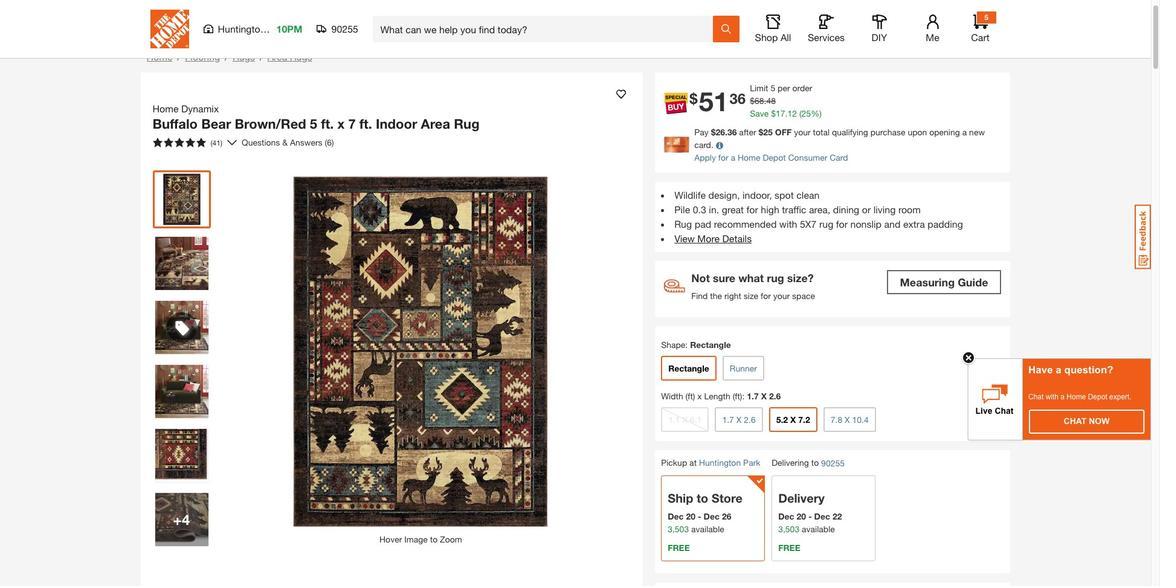Task type: vqa. For each thing, say whether or not it's contained in the screenshot.
expert. "Depot"
yes



Task type: locate. For each thing, give the bounding box(es) containing it.
2 horizontal spatial 5
[[985, 13, 989, 22]]

dec left 26
[[704, 511, 720, 521]]

home inside home dynamix buffalo bear brown/red 5 ft. x 7 ft. indoor area rug
[[153, 103, 179, 114]]

0 vertical spatial rug
[[819, 218, 834, 230]]

depot down off
[[763, 152, 786, 163]]

free down delivery dec 20 - dec 22 3,503 available
[[779, 543, 801, 553]]

diy button
[[860, 15, 899, 44]]

services button
[[807, 15, 846, 44]]

1 horizontal spatial 90255
[[821, 458, 845, 468]]

1 vertical spatial 1.7
[[722, 415, 734, 425]]

brown red home dynamix area rugs 2 17383 500 a0 hotspot.0 image
[[155, 301, 208, 354]]

to
[[812, 458, 819, 468], [697, 491, 708, 505], [430, 534, 438, 544]]

pickup
[[661, 458, 687, 468]]

flooring link
[[185, 51, 220, 62]]

park up 'area rugs' link
[[268, 23, 288, 34]]

1 horizontal spatial park
[[743, 458, 761, 468]]

card.
[[695, 140, 714, 150]]

rug
[[819, 218, 834, 230], [767, 271, 784, 285]]

for down indoor,
[[747, 204, 758, 215]]

What can we help you find today? search field
[[380, 16, 712, 42]]

available inside ship to store dec 20 - dec 26 3,503 available
[[691, 524, 725, 534]]

your down (
[[794, 127, 811, 137]]

1 free from the left
[[668, 543, 690, 553]]

ft. right 7
[[359, 116, 372, 132]]

chat now link
[[1030, 410, 1144, 433]]

0 horizontal spatial area
[[268, 51, 287, 62]]

order
[[793, 83, 813, 93]]

guide
[[958, 276, 988, 289]]

0 horizontal spatial available
[[691, 524, 725, 534]]

0 horizontal spatial free
[[668, 543, 690, 553]]

500
[[900, 50, 913, 59]]

0 horizontal spatial rug
[[767, 271, 784, 285]]

(41)
[[211, 138, 222, 147]]

1 vertical spatial store
[[712, 491, 743, 505]]

. left (
[[785, 108, 788, 118]]

20 down ship
[[686, 511, 696, 521]]

5 up answers
[[310, 116, 317, 132]]

1 horizontal spatial /
[[225, 52, 228, 62]]

1 horizontal spatial to
[[697, 491, 708, 505]]

22
[[833, 511, 842, 521]]

/ right rugs link
[[260, 52, 263, 62]]

0 vertical spatial 2.6
[[769, 391, 781, 401]]

1 vertical spatial depot
[[1088, 393, 1108, 401]]

1 vertical spatial 25
[[764, 127, 773, 137]]

2-
[[871, 50, 877, 59]]

depot left expert. on the bottom of page
[[1088, 393, 1108, 401]]

x inside "button"
[[683, 415, 688, 425]]

space
[[792, 291, 815, 301]]

3 / from the left
[[260, 52, 263, 62]]

1 horizontal spatial :
[[742, 391, 745, 401]]

7
[[348, 116, 356, 132]]

3,503 inside delivery dec 20 - dec 22 3,503 available
[[779, 524, 800, 534]]

0 horizontal spatial .
[[764, 95, 767, 106]]

26
[[722, 511, 732, 521]]

0 vertical spatial rectangle
[[690, 340, 731, 350]]

1 3,503 from the left
[[668, 524, 689, 534]]

dec down ship
[[668, 511, 684, 521]]

shop all button
[[754, 15, 793, 44]]

5.2
[[776, 415, 788, 425]]

1 horizontal spatial your
[[794, 127, 811, 137]]

park left 'delivering'
[[743, 458, 761, 468]]

+
[[173, 511, 182, 528]]

2 horizontal spatial to
[[812, 458, 819, 468]]

0 horizontal spatial (ft)
[[686, 391, 695, 401]]

#
[[795, 50, 799, 59], [865, 50, 869, 59], [954, 50, 958, 59]]

x right the "7.8"
[[845, 415, 850, 425]]

x left length
[[698, 391, 702, 401]]

25 right 12
[[802, 108, 811, 118]]

1 vertical spatial rug
[[675, 218, 692, 230]]

%)
[[811, 108, 822, 118]]

huntington right at
[[699, 458, 741, 468]]

view
[[675, 233, 695, 244]]

3 # from the left
[[954, 50, 958, 59]]

1 vertical spatial your
[[773, 291, 790, 301]]

for
[[718, 152, 729, 163], [747, 204, 758, 215], [836, 218, 848, 230], [761, 291, 771, 301]]

chat
[[1064, 416, 1087, 426]]

/ right home link
[[177, 52, 180, 62]]

your inside not sure what rug size? find the right size for your space
[[773, 291, 790, 301]]

0 horizontal spatial rugs
[[233, 51, 255, 62]]

ft. up (6)
[[321, 116, 334, 132]]

1 horizontal spatial #
[[865, 50, 869, 59]]

2 (ft) from the left
[[733, 391, 742, 401]]

opening
[[930, 127, 960, 137]]

with right chat
[[1046, 393, 1059, 401]]

1 vertical spatial to
[[697, 491, 708, 505]]

x right 1.1
[[683, 415, 688, 425]]

0 vertical spatial to
[[812, 458, 819, 468]]

90255 right 'delivering'
[[821, 458, 845, 468]]

1 horizontal spatial rug
[[819, 218, 834, 230]]

x left 7
[[338, 116, 345, 132]]

chat
[[1029, 393, 1044, 401]]

shop
[[755, 31, 778, 43]]

10.4
[[852, 415, 869, 425]]

brown red home dynamix area rugs 2 17383 500 64.0 image
[[155, 173, 208, 226]]

a left new
[[963, 127, 967, 137]]

bear
[[201, 116, 231, 132]]

0 horizontal spatial :
[[686, 340, 688, 350]]

0 horizontal spatial rug
[[454, 116, 480, 132]]

1.1 x 6.1
[[669, 415, 702, 425]]

1 horizontal spatial with
[[1046, 393, 1059, 401]]

0 vertical spatial area
[[268, 51, 287, 62]]

rectangle button
[[661, 356, 717, 381]]

recommended
[[714, 218, 777, 230]]

1 available from the left
[[691, 524, 725, 534]]

0 vertical spatial depot
[[763, 152, 786, 163]]

0 horizontal spatial 1.7
[[722, 415, 734, 425]]

consumer
[[788, 152, 828, 163]]

rug inside not sure what rug size? find the right size for your space
[[767, 271, 784, 285]]

1 horizontal spatial 2.6
[[769, 391, 781, 401]]

. up save
[[764, 95, 767, 106]]

5 inside cart 5
[[985, 13, 989, 22]]

1 horizontal spatial x
[[698, 391, 702, 401]]

$ left 51
[[690, 90, 698, 107]]

with down traffic
[[780, 218, 797, 230]]

0 horizontal spatial ft.
[[321, 116, 334, 132]]

# right sku
[[954, 50, 958, 59]]

0 vertical spatial 25
[[802, 108, 811, 118]]

7.8
[[831, 415, 843, 425]]

0 vertical spatial rug
[[454, 116, 480, 132]]

for down dining
[[836, 218, 848, 230]]

0 vertical spatial with
[[780, 218, 797, 230]]

your inside your total qualifying purchase upon opening a new card.
[[794, 127, 811, 137]]

dec left 22
[[814, 511, 830, 521]]

to left zoom
[[430, 534, 438, 544]]

90255 inside delivering to 90255
[[821, 458, 845, 468]]

a down "26.36"
[[731, 152, 736, 163]]

0 horizontal spatial to
[[430, 534, 438, 544]]

12
[[788, 108, 797, 118]]

1 horizontal spatial -
[[809, 511, 812, 521]]

5 up cart
[[985, 13, 989, 22]]

ship to store dec 20 - dec 26 3,503 available
[[668, 491, 743, 534]]

: up the rectangle button
[[686, 340, 688, 350]]

.
[[764, 95, 767, 106], [785, 108, 788, 118]]

huntington park
[[218, 23, 288, 34]]

1 - from the left
[[698, 511, 701, 521]]

free down ship to store dec 20 - dec 26 3,503 available
[[668, 543, 690, 553]]

store left sku
[[917, 50, 935, 59]]

x for 1.7 x 2.6
[[737, 415, 742, 425]]

2 # from the left
[[865, 50, 869, 59]]

(41) button
[[148, 133, 227, 152]]

25 inside the limit 5 per order $ 68 . 48 save $ 17 . 12 ( 25 %)
[[802, 108, 811, 118]]

1 horizontal spatial rugs
[[290, 51, 312, 62]]

2.6 inside 1.7 x 2.6 button
[[744, 415, 756, 425]]

your left space
[[773, 291, 790, 301]]

1.7 inside button
[[722, 415, 734, 425]]

0 horizontal spatial 20
[[686, 511, 696, 521]]

area inside home dynamix buffalo bear brown/red 5 ft. x 7 ft. indoor area rug
[[421, 116, 450, 132]]

pickup at huntington park
[[661, 458, 761, 468]]

0 vertical spatial .
[[764, 95, 767, 106]]

1 dec from the left
[[668, 511, 684, 521]]

indoor,
[[743, 189, 772, 201]]

brown red home dynamix area rugs 2 17383 500 c3.3 image
[[155, 429, 208, 482]]

1 horizontal spatial 3,503
[[779, 524, 800, 534]]

1 horizontal spatial free
[[779, 543, 801, 553]]

- inside delivery dec 20 - dec 22 3,503 available
[[809, 511, 812, 521]]

huntington up rugs link
[[218, 23, 266, 34]]

rug right what at top right
[[767, 271, 784, 285]]

store up 26
[[712, 491, 743, 505]]

5.2 x 7.2
[[776, 415, 810, 425]]

0 horizontal spatial 3,503
[[668, 524, 689, 534]]

1 horizontal spatial 25
[[802, 108, 811, 118]]

0 horizontal spatial huntington
[[218, 23, 266, 34]]

7.8 x 10.4 button
[[824, 407, 876, 432]]

1 vertical spatial area
[[421, 116, 450, 132]]

- down delivery
[[809, 511, 812, 521]]

0 horizontal spatial 90255
[[331, 23, 358, 34]]

(ft) right width in the right of the page
[[686, 391, 695, 401]]

0 horizontal spatial 5
[[310, 116, 317, 132]]

0 horizontal spatial -
[[698, 511, 701, 521]]

1 vertical spatial 90255
[[821, 458, 845, 468]]

5 left per
[[771, 83, 776, 93]]

not sure what rug size? find the right size for your space
[[691, 271, 815, 301]]

2 vertical spatial 5
[[310, 116, 317, 132]]

huntington
[[218, 23, 266, 34], [699, 458, 741, 468]]

# right internet
[[795, 50, 799, 59]]

2.6 left '5.2'
[[744, 415, 756, 425]]

home dynamix link
[[153, 102, 224, 116]]

$ right the pay
[[711, 127, 716, 137]]

- left 26
[[698, 511, 701, 521]]

apply now image
[[664, 137, 695, 153]]

5 inside the limit 5 per order $ 68 . 48 save $ 17 . 12 ( 25 %)
[[771, 83, 776, 93]]

0 horizontal spatial x
[[338, 116, 345, 132]]

1 / from the left
[[177, 52, 180, 62]]

3,503 inside ship to store dec 20 - dec 26 3,503 available
[[668, 524, 689, 534]]

5 for limit
[[771, 83, 776, 93]]

0.3
[[693, 204, 706, 215]]

design,
[[709, 189, 740, 201]]

0 horizontal spatial #
[[795, 50, 799, 59]]

runner button
[[723, 356, 764, 381]]

apply
[[695, 152, 716, 163]]

0 vertical spatial x
[[338, 116, 345, 132]]

x right '5.2'
[[791, 415, 796, 425]]

1 vertical spatial rug
[[767, 271, 784, 285]]

5x7
[[800, 218, 817, 230]]

not
[[691, 271, 710, 285]]

1007175526
[[960, 50, 1000, 59]]

1 vertical spatial 5
[[771, 83, 776, 93]]

26.36
[[716, 127, 737, 137]]

or
[[862, 204, 871, 215]]

rug down area,
[[819, 218, 834, 230]]

info image
[[716, 142, 723, 150]]

2 available from the left
[[802, 524, 835, 534]]

: up 1.7 x 2.6 in the bottom of the page
[[742, 391, 745, 401]]

available down 22
[[802, 524, 835, 534]]

2 vertical spatial to
[[430, 534, 438, 544]]

1 horizontal spatial 20
[[797, 511, 806, 521]]

3,503 down delivery
[[779, 524, 800, 534]]

rectangle down shape : rectangle
[[669, 363, 709, 374]]

17
[[776, 108, 785, 118]]

20 down delivery
[[797, 511, 806, 521]]

1 horizontal spatial (ft)
[[733, 391, 742, 401]]

1.7 down width (ft) x length (ft) : 1.7 x 2.6
[[722, 415, 734, 425]]

and
[[885, 218, 901, 230]]

1 horizontal spatial area
[[421, 116, 450, 132]]

1 vertical spatial x
[[698, 391, 702, 401]]

0 vertical spatial store
[[917, 50, 935, 59]]

2 rugs from the left
[[290, 51, 312, 62]]

1.7 up 1.7 x 2.6 in the bottom of the page
[[747, 391, 759, 401]]

+ 4
[[173, 511, 190, 528]]

0 horizontal spatial depot
[[763, 152, 786, 163]]

cart
[[971, 31, 990, 43]]

0 vertical spatial 90255
[[331, 23, 358, 34]]

1 horizontal spatial ft.
[[359, 116, 372, 132]]

1 vertical spatial .
[[785, 108, 788, 118]]

1 # from the left
[[795, 50, 799, 59]]

1 horizontal spatial rug
[[675, 218, 692, 230]]

0 horizontal spatial with
[[780, 218, 797, 230]]

0 vertical spatial your
[[794, 127, 811, 137]]

high
[[761, 204, 780, 215]]

0 horizontal spatial 2.6
[[744, 415, 756, 425]]

1 20 from the left
[[686, 511, 696, 521]]

spot
[[775, 189, 794, 201]]

rugs down huntington park
[[233, 51, 255, 62]]

feedback link image
[[1135, 204, 1151, 270]]

2 horizontal spatial /
[[260, 52, 263, 62]]

1 horizontal spatial store
[[917, 50, 935, 59]]

25 left off
[[764, 127, 773, 137]]

chat now
[[1064, 416, 1110, 426]]

apply for a home depot consumer card link
[[695, 152, 848, 163]]

free
[[668, 543, 690, 553], [779, 543, 801, 553]]

pad
[[695, 218, 711, 230]]

questions
[[242, 137, 280, 147]]

to inside ship to store dec 20 - dec 26 3,503 available
[[697, 491, 708, 505]]

dec down delivery
[[779, 511, 795, 521]]

your
[[794, 127, 811, 137], [773, 291, 790, 301]]

for right size
[[761, 291, 771, 301]]

wildlife
[[675, 189, 706, 201]]

0 vertical spatial park
[[268, 23, 288, 34]]

nonslip
[[851, 218, 882, 230]]

1 horizontal spatial depot
[[1088, 393, 1108, 401]]

2 horizontal spatial #
[[954, 50, 958, 59]]

2 - from the left
[[809, 511, 812, 521]]

-
[[698, 511, 701, 521], [809, 511, 812, 521]]

0 vertical spatial 1.7
[[747, 391, 759, 401]]

the home depot logo image
[[150, 10, 189, 48]]

a
[[963, 127, 967, 137], [731, 152, 736, 163], [1056, 364, 1062, 376], [1061, 393, 1065, 401]]

0 horizontal spatial store
[[712, 491, 743, 505]]

to inside delivering to 90255
[[812, 458, 819, 468]]

# left 2-
[[865, 50, 869, 59]]

after
[[739, 127, 756, 137]]

0 horizontal spatial your
[[773, 291, 790, 301]]

area right the indoor at the top of the page
[[421, 116, 450, 132]]

rectangle up the rectangle button
[[690, 340, 731, 350]]

1 horizontal spatial 1.7
[[747, 391, 759, 401]]

rugs down 10pm
[[290, 51, 312, 62]]

1 horizontal spatial available
[[802, 524, 835, 534]]

0 vertical spatial 5
[[985, 13, 989, 22]]

measuring
[[900, 276, 955, 289]]

$ right "after"
[[759, 127, 764, 137]]

to right ship
[[697, 491, 708, 505]]

2 free from the left
[[779, 543, 801, 553]]

x for 7.8 x 10.4
[[845, 415, 850, 425]]

1 ft. from the left
[[321, 116, 334, 132]]

1 vertical spatial 2.6
[[744, 415, 756, 425]]

1 vertical spatial :
[[742, 391, 745, 401]]

3,503 down ship
[[668, 524, 689, 534]]

2 dec from the left
[[704, 511, 720, 521]]

2 / from the left
[[225, 52, 228, 62]]

rectangle
[[690, 340, 731, 350], [669, 363, 709, 374]]

home up buffalo
[[153, 103, 179, 114]]

2 20 from the left
[[797, 511, 806, 521]]

to left 90255 link at the right of the page
[[812, 458, 819, 468]]

2 3,503 from the left
[[779, 524, 800, 534]]

(ft) right length
[[733, 391, 742, 401]]

1 vertical spatial rectangle
[[669, 363, 709, 374]]

10pm
[[277, 23, 302, 34]]

2.6 up '5.2'
[[769, 391, 781, 401]]

90255 right 10pm
[[331, 23, 358, 34]]

area down 10pm
[[268, 51, 287, 62]]

/ left rugs link
[[225, 52, 228, 62]]

2 ft. from the left
[[359, 116, 372, 132]]

x down width (ft) x length (ft) : 1.7 x 2.6
[[737, 415, 742, 425]]

available down 26
[[691, 524, 725, 534]]

huntington park button
[[699, 458, 761, 468]]

0 horizontal spatial /
[[177, 52, 180, 62]]

1 vertical spatial huntington
[[699, 458, 741, 468]]

now
[[1089, 416, 1110, 426]]

buffalo
[[153, 116, 198, 132]]

1 horizontal spatial 5
[[771, 83, 776, 93]]



Task type: describe. For each thing, give the bounding box(es) containing it.
brown/red
[[235, 116, 306, 132]]

(41) link
[[148, 133, 237, 152]]

a inside your total qualifying purchase upon opening a new card.
[[963, 127, 967, 137]]

home down the home depot logo
[[147, 51, 173, 62]]

diy
[[872, 31, 887, 43]]

dining
[[833, 204, 860, 215]]

1 horizontal spatial huntington
[[699, 458, 741, 468]]

size?
[[787, 271, 814, 285]]

indoor
[[376, 116, 417, 132]]

7.8 x 10.4
[[831, 415, 869, 425]]

20 inside delivery dec 20 - dec 22 3,503 available
[[797, 511, 806, 521]]

3 dec from the left
[[779, 511, 795, 521]]

room
[[899, 204, 921, 215]]

right
[[725, 291, 741, 301]]

shop all
[[755, 31, 791, 43]]

home link
[[147, 51, 173, 62]]

90255 inside button
[[331, 23, 358, 34]]

- inside ship to store dec 20 - dec 26 3,503 available
[[698, 511, 701, 521]]

length
[[704, 391, 731, 401]]

store inside ship to store dec 20 - dec 26 3,503 available
[[712, 491, 743, 505]]

total
[[813, 127, 830, 137]]

dynamix
[[181, 103, 219, 114]]

&
[[282, 137, 288, 147]]

available inside delivery dec 20 - dec 22 3,503 available
[[802, 524, 835, 534]]

7.2
[[799, 415, 810, 425]]

traffic
[[782, 204, 807, 215]]

clean
[[797, 189, 820, 201]]

to for 90255
[[812, 458, 819, 468]]

48
[[767, 95, 776, 106]]

the
[[710, 291, 722, 301]]

padding
[[928, 218, 963, 230]]

36
[[730, 90, 746, 107]]

great
[[722, 204, 744, 215]]

questions & answers (6)
[[242, 137, 334, 147]]

rug inside wildlife design, indoor, spot clean pile 0.3 in. great for high traffic area, dining or living room rug pad recommended with 5x7 rug for nonslip and extra padding view more details
[[675, 218, 692, 230]]

0 vertical spatial huntington
[[218, 23, 266, 34]]

depot for expert.
[[1088, 393, 1108, 401]]

x inside home dynamix buffalo bear brown/red 5 ft. x 7 ft. indoor area rug
[[338, 116, 345, 132]]

1 vertical spatial with
[[1046, 393, 1059, 401]]

upon
[[908, 127, 927, 137]]

delivery
[[779, 491, 825, 505]]

rectangle inside button
[[669, 363, 709, 374]]

brown red home dynamix area rugs 2 17383 500 a0.2 image
[[155, 365, 208, 418]]

pay
[[695, 127, 709, 137]]

0 horizontal spatial 25
[[764, 127, 773, 137]]

home dynamix buffalo bear brown/red 5 ft. x 7 ft. indoor area rug
[[153, 103, 480, 132]]

17383-
[[877, 50, 900, 59]]

90255 button
[[317, 23, 359, 35]]

answers
[[290, 137, 322, 147]]

1 horizontal spatial .
[[785, 108, 788, 118]]

4
[[182, 511, 190, 528]]

runner
[[730, 363, 757, 374]]

4 dec from the left
[[814, 511, 830, 521]]

services
[[808, 31, 845, 43]]

all
[[781, 31, 791, 43]]

extra
[[904, 218, 925, 230]]

5 stars image
[[153, 137, 206, 147]]

zoom
[[440, 534, 462, 544]]

save
[[750, 108, 769, 118]]

5 inside home dynamix buffalo bear brown/red 5 ft. x 7 ft. indoor area rug
[[310, 116, 317, 132]]

size
[[744, 291, 759, 301]]

area,
[[809, 204, 831, 215]]

a right have
[[1056, 364, 1062, 376]]

1 (ft) from the left
[[686, 391, 695, 401]]

6.1
[[690, 415, 702, 425]]

me button
[[914, 15, 952, 44]]

rug inside wildlife design, indoor, spot clean pile 0.3 in. great for high traffic area, dining or living room rug pad recommended with 5x7 rug for nonslip and extra padding view more details
[[819, 218, 834, 230]]

living
[[874, 204, 896, 215]]

1.7 x 2.6 button
[[715, 407, 763, 432]]

to inside button
[[430, 534, 438, 544]]

for down info image at the top of page
[[718, 152, 729, 163]]

51
[[699, 86, 729, 118]]

$ down 48
[[771, 108, 776, 118]]

90255 link
[[821, 457, 845, 470]]

pile
[[675, 204, 690, 215]]

free for to
[[668, 543, 690, 553]]

hover
[[380, 534, 402, 544]]

width
[[661, 391, 683, 401]]

1 rugs from the left
[[233, 51, 255, 62]]

expert.
[[1110, 393, 1132, 401]]

delivery dec 20 - dec 22 3,503 available
[[779, 491, 842, 534]]

internet # 319398186 model # 2-17383-500 store sku # 1007175526
[[768, 50, 1000, 59]]

x for 1.1 x 6.1
[[683, 415, 688, 425]]

$ inside the $ 51 36
[[690, 90, 698, 107]]

model
[[842, 50, 863, 59]]

1 vertical spatial park
[[743, 458, 761, 468]]

purchase
[[871, 127, 906, 137]]

area rugs link
[[268, 51, 312, 62]]

x up 1.7 x 2.6 button at the bottom
[[761, 391, 767, 401]]

0 horizontal spatial park
[[268, 23, 288, 34]]

with inside wildlife design, indoor, spot clean pile 0.3 in. great for high traffic area, dining or living room rug pad recommended with 5x7 rug for nonslip and extra padding view more details
[[780, 218, 797, 230]]

(
[[800, 108, 802, 118]]

icon image
[[664, 279, 685, 293]]

at
[[690, 458, 697, 468]]

1.1
[[669, 415, 680, 425]]

what
[[739, 271, 764, 285]]

$ down limit
[[750, 95, 755, 106]]

details
[[723, 233, 752, 244]]

depot for consumer
[[763, 152, 786, 163]]

$ 51 36
[[690, 86, 746, 118]]

width (ft) x length (ft) : 1.7 x 2.6
[[661, 391, 781, 401]]

to for store
[[697, 491, 708, 505]]

delivering
[[772, 458, 809, 468]]

brown red home dynamix area rugs 2 17383 500 e1.1 image
[[155, 237, 208, 290]]

home / flooring / rugs / area rugs
[[147, 51, 312, 62]]

20 inside ship to store dec 20 - dec 26 3,503 available
[[686, 511, 696, 521]]

0 vertical spatial :
[[686, 340, 688, 350]]

x for 5.2 x 7.2
[[791, 415, 796, 425]]

pay $ 26.36 after $ 25 off
[[695, 127, 792, 137]]

rug inside home dynamix buffalo bear brown/red 5 ft. x 7 ft. indoor area rug
[[454, 116, 480, 132]]

wildlife design, indoor, spot clean pile 0.3 in. great for high traffic area, dining or living room rug pad recommended with 5x7 rug for nonslip and extra padding view more details
[[675, 189, 963, 244]]

a right chat
[[1061, 393, 1065, 401]]

home up chat
[[1067, 393, 1086, 401]]

home down "after"
[[738, 152, 761, 163]]

sure
[[713, 271, 736, 285]]

more
[[698, 233, 720, 244]]

find
[[691, 291, 708, 301]]

brown red home dynamix area rugs 2 17383 500 1f.4 image
[[155, 493, 208, 546]]

view more details link
[[675, 233, 752, 244]]

(6)
[[325, 137, 334, 147]]

free for dec
[[779, 543, 801, 553]]

for inside not sure what rug size? find the right size for your space
[[761, 291, 771, 301]]

5 for cart
[[985, 13, 989, 22]]



